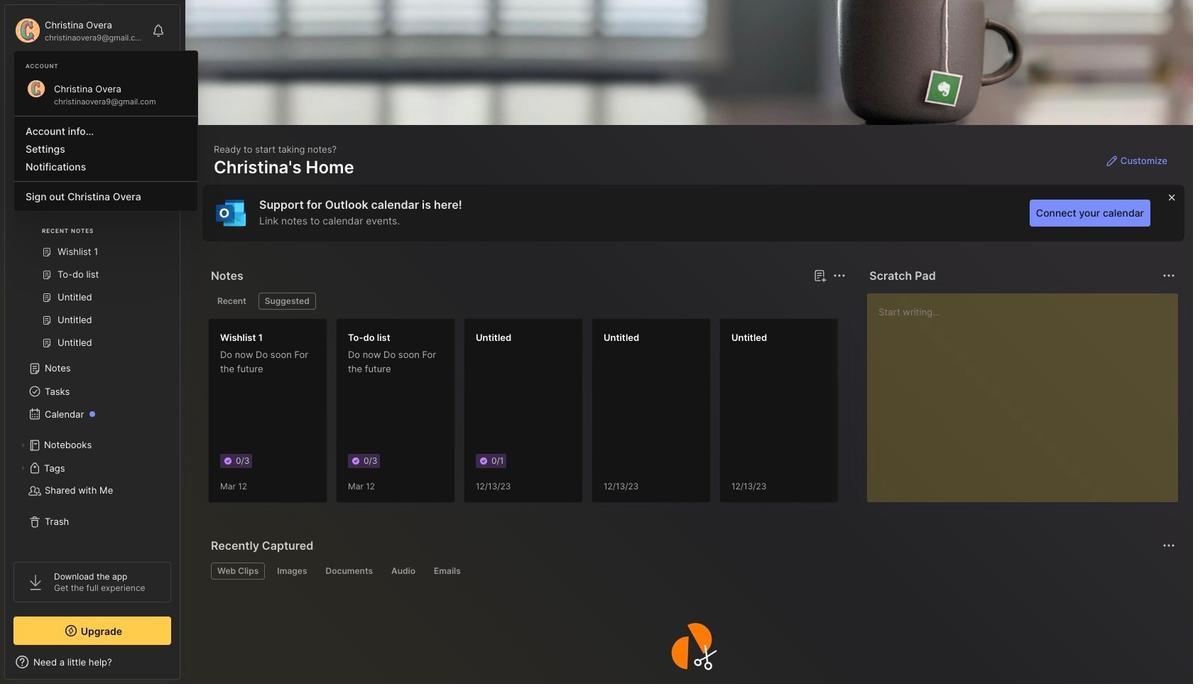 Task type: locate. For each thing, give the bounding box(es) containing it.
tab
[[211, 293, 253, 310], [258, 293, 316, 310], [211, 563, 265, 580], [271, 563, 314, 580], [319, 563, 379, 580], [385, 563, 422, 580], [428, 563, 467, 580]]

0 horizontal spatial more actions field
[[830, 266, 850, 286]]

Account field
[[14, 16, 145, 45]]

1 vertical spatial tab list
[[211, 563, 1174, 580]]

Search text field
[[39, 72, 158, 86]]

tree
[[5, 139, 180, 549]]

2 more actions field from the left
[[1160, 266, 1180, 286]]

2 tab list from the top
[[211, 563, 1174, 580]]

group
[[14, 193, 171, 363]]

1 more actions field from the left
[[830, 266, 850, 286]]

WHAT'S NEW field
[[5, 651, 180, 674]]

dropdown list menu
[[14, 110, 198, 205]]

0 vertical spatial tab list
[[211, 293, 844, 310]]

expand notebooks image
[[18, 441, 27, 450]]

more actions image
[[1161, 267, 1178, 284]]

group inside main element
[[14, 193, 171, 363]]

More actions field
[[830, 266, 850, 286], [1160, 266, 1180, 286]]

None search field
[[39, 70, 158, 87]]

tab list
[[211, 293, 844, 310], [211, 563, 1174, 580]]

1 horizontal spatial more actions field
[[1160, 266, 1180, 286]]

row group
[[208, 318, 1104, 512]]



Task type: vqa. For each thing, say whether or not it's contained in the screenshot.
DROPDOWN LIST menu
yes



Task type: describe. For each thing, give the bounding box(es) containing it.
main element
[[0, 0, 185, 684]]

click to collapse image
[[179, 658, 190, 675]]

expand tags image
[[18, 464, 27, 473]]

1 tab list from the top
[[211, 293, 844, 310]]

none search field inside main element
[[39, 70, 158, 87]]

Start writing… text field
[[879, 293, 1178, 491]]

tree inside main element
[[5, 139, 180, 549]]

more actions image
[[832, 267, 849, 284]]



